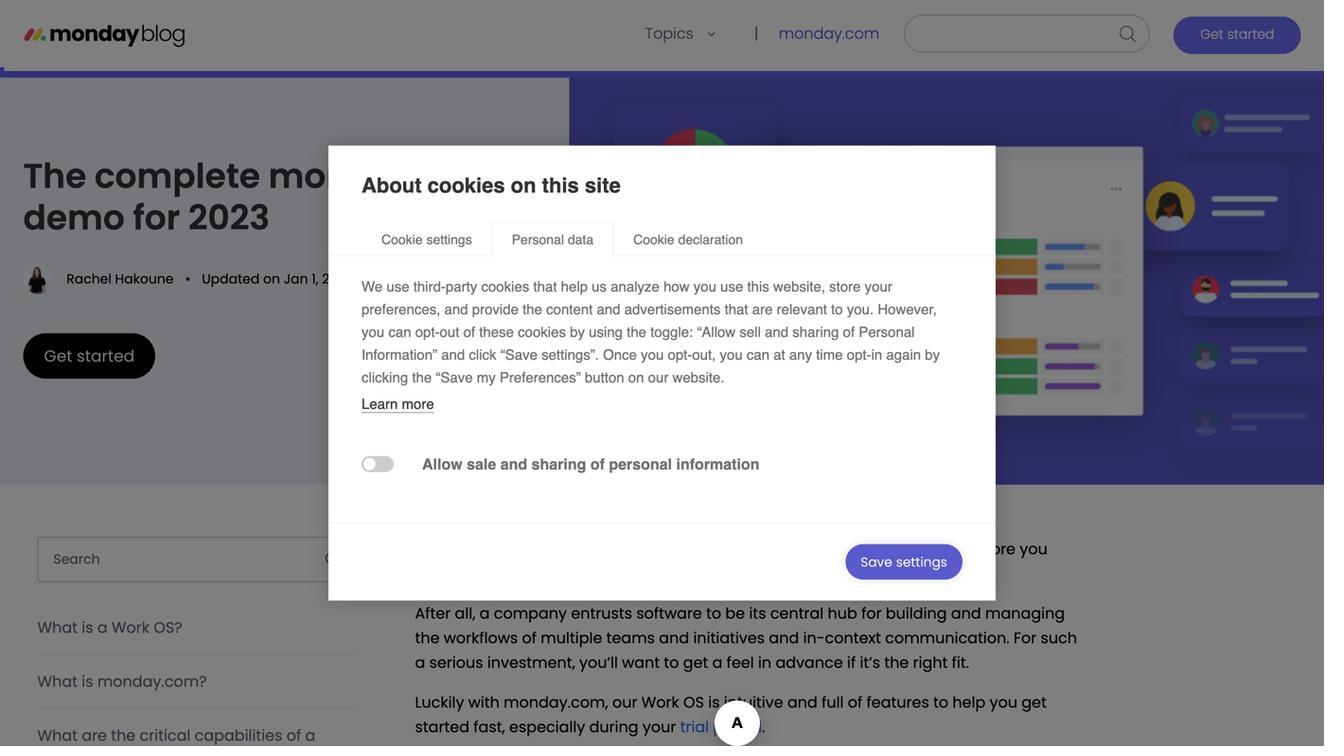 Task type: locate. For each thing, give the bounding box(es) containing it.
our
[[517, 39, 541, 57]]

settings for cookie settings
[[427, 232, 472, 247]]

intuitive
[[724, 692, 784, 713]]

"save left my
[[436, 369, 473, 386]]

website,
[[774, 278, 826, 295]]

of down company in the bottom of the page
[[522, 627, 537, 649]]

workflows
[[444, 627, 518, 649]]

out
[[440, 324, 460, 340]]

work left os
[[642, 692, 680, 713]]

cookie inside "cookie declaration" button
[[634, 232, 675, 247]]

tab list
[[329, 221, 996, 256]]

your
[[865, 278, 893, 295], [643, 716, 677, 738]]

1 vertical spatial monday.com
[[269, 152, 502, 200]]

settings for save settings
[[897, 553, 948, 571]]

fast,
[[474, 716, 505, 738]]

12 min read
[[385, 270, 461, 288]]

about cookies on this site dialog
[[329, 146, 996, 601]]

cookie up 'analyze'
[[634, 232, 675, 247]]

in inside after all, a company entrusts software to be its central hub for building and managing the workflows of multiple teams and initiatives and in-context communication. for such a serious investment, you'll want to get a feel in advance if it's the right fit.
[[759, 652, 772, 673]]

fit.
[[952, 652, 970, 673]]

this inside we use third-party cookies that help us analyze how you use this website, store your preferences, and provide the content and advertisements that are relevant to you. however, you can opt-out of these cookies by using the toggle: "allow sell and sharing of personal information" and click "save settings". once you opt-out, you can at any time opt-in again by clicking the "save my preferences" button on our website.
[[748, 278, 770, 295]]

our
[[648, 369, 669, 386], [613, 692, 638, 713]]

2023 up updated
[[188, 194, 270, 241]]

our left website.
[[648, 369, 669, 386]]

you right 'before'
[[1020, 538, 1048, 560]]

of inside after all, a company entrusts software to be its central hub for building and managing the workflows of multiple teams and initiatives and in-context communication. for such a serious investment, you'll want to get a feel in advance if it's the right fit.
[[522, 627, 537, 649]]

1 vertical spatial help
[[953, 692, 986, 713]]

work left os?
[[112, 617, 150, 638]]

1 horizontal spatial get
[[1201, 25, 1224, 44]]

toggle:
[[651, 324, 693, 340]]

personal up again
[[859, 324, 915, 340]]

you up information"
[[362, 324, 385, 340]]

1 vertical spatial settings
[[897, 553, 948, 571]]

work
[[112, 617, 150, 638], [642, 692, 680, 713]]

you inside luckily with monday.com, our work os is intuitive and full of features to help you get started fast, especially during your
[[990, 692, 1018, 713]]

0 vertical spatial your
[[865, 278, 893, 295]]

what up what is monday.com?
[[37, 617, 78, 638]]

2 horizontal spatial on
[[629, 369, 644, 386]]

0 vertical spatial get
[[684, 652, 709, 673]]

1 vertical spatial the
[[456, 563, 483, 584]]

0 horizontal spatial help
[[561, 278, 588, 295]]

2023 inside the complete monday.com demo for 2023
[[188, 194, 270, 241]]

0 vertical spatial this
[[542, 173, 579, 197]]

you
[[694, 278, 717, 295], [362, 324, 385, 340], [641, 346, 664, 363], [720, 346, 743, 363], [1020, 538, 1048, 560], [990, 692, 1018, 713]]

help down fit.
[[953, 692, 986, 713]]

any
[[790, 346, 813, 363]]

holds
[[534, 563, 576, 584]]

0 horizontal spatial the
[[23, 152, 86, 200]]

monday.com
[[779, 23, 880, 44], [269, 152, 502, 200]]

software.
[[678, 563, 747, 584]]

what
[[37, 617, 78, 638], [37, 671, 78, 692]]

monday.com inside the complete monday.com demo for 2023
[[269, 152, 502, 200]]

0 horizontal spatial cookie
[[382, 232, 423, 247]]

we
[[362, 278, 383, 295]]

right
[[914, 652, 948, 673]]

2 horizontal spatial started
[[1228, 25, 1275, 44]]

"save up preferences"
[[501, 346, 538, 363]]

building
[[886, 603, 948, 624]]

however,
[[878, 301, 937, 317]]

after all, a company entrusts software to be its central hub for building and managing the workflows of multiple teams and initiatives and in-context communication. for such a serious investment, you'll want to get a feel in advance if it's the right fit.
[[415, 603, 1078, 673]]

1 horizontal spatial get started link
[[1175, 17, 1302, 54]]

of right full
[[848, 692, 863, 713]]

0 vertical spatial settings
[[427, 232, 472, 247]]

for down offer
[[614, 563, 634, 584]]

1 horizontal spatial monday.com
[[779, 23, 880, 44]]

of
[[464, 324, 476, 340], [843, 324, 855, 340], [591, 455, 605, 473], [689, 538, 703, 560], [522, 627, 537, 649], [848, 692, 863, 713]]

1 horizontal spatial work
[[642, 692, 680, 713]]

for up hakoune
[[133, 194, 180, 241]]

1 vertical spatial cookies
[[482, 278, 530, 295]]

1 what from the top
[[37, 617, 78, 638]]

work inside luckily with monday.com, our work os is intuitive and full of features to help you get started fast, especially during your
[[642, 692, 680, 713]]

0 horizontal spatial work
[[112, 617, 150, 638]]

personal left the data
[[512, 232, 564, 247]]

you down toggle:
[[641, 346, 664, 363]]

use up preferences,
[[387, 278, 410, 295]]

opt- down toggle:
[[668, 346, 693, 363]]

0 vertical spatial our
[[648, 369, 669, 386]]

sale
[[467, 455, 496, 473]]

• left 12
[[369, 270, 374, 288]]

this up the are
[[748, 278, 770, 295]]

of inside luckily with monday.com, our work os is intuitive and full of features to help you get started fast, especially during your
[[848, 692, 863, 713]]

1 vertical spatial what
[[37, 671, 78, 692]]

personal inside button
[[512, 232, 564, 247]]

None search field
[[905, 15, 1151, 53]]

again
[[887, 346, 922, 363]]

0 horizontal spatial personal
[[512, 232, 564, 247]]

1 vertical spatial your
[[643, 716, 677, 738]]

0 vertical spatial sharing
[[793, 324, 840, 340]]

serious
[[430, 652, 484, 673]]

use up ""allow"
[[721, 278, 744, 295]]

your up you.
[[865, 278, 893, 295]]

the up the more
[[412, 369, 432, 386]]

1 horizontal spatial your
[[865, 278, 893, 295]]

what is a work os? link
[[37, 601, 356, 654]]

1 horizontal spatial our
[[648, 369, 669, 386]]

2 vertical spatial started
[[415, 716, 470, 738]]

cookies up "provide"
[[482, 278, 530, 295]]

to left you.
[[832, 301, 843, 317]]

all,
[[455, 603, 476, 624]]

a left lot
[[651, 538, 662, 560]]

0 horizontal spatial your
[[643, 716, 677, 738]]

cookie
[[382, 232, 423, 247], [634, 232, 675, 247]]

1 horizontal spatial the
[[456, 563, 483, 584]]

to left be
[[707, 603, 722, 624]]

you inside test-drives and free trials offer a lot of value for customers — why not try before you buy? the same holds true for work software.
[[1020, 538, 1048, 560]]

1 horizontal spatial sharing
[[793, 324, 840, 340]]

and down software
[[659, 627, 690, 649]]

1,
[[312, 270, 319, 288]]

by up settings".
[[570, 324, 585, 340]]

• left updated
[[185, 270, 191, 288]]

to down right
[[934, 692, 949, 713]]

1 vertical spatial get started link
[[23, 333, 155, 379]]

cookie up 12
[[382, 232, 423, 247]]

get started
[[1201, 25, 1275, 44], [44, 345, 135, 367]]

conference
[[589, 39, 665, 57]]

1 horizontal spatial settings
[[897, 553, 948, 571]]

the
[[523, 301, 543, 317], [627, 324, 647, 340], [412, 369, 432, 386], [415, 627, 440, 649], [885, 652, 910, 673]]

clicking
[[362, 369, 408, 386]]

1 vertical spatial get started
[[44, 345, 135, 367]]

0 vertical spatial "save
[[501, 346, 538, 363]]

1 horizontal spatial this
[[748, 278, 770, 295]]

is right os
[[709, 692, 720, 713]]

true
[[580, 563, 610, 584]]

1 cookie from the left
[[382, 232, 423, 247]]

is down what is a work os?
[[82, 671, 93, 692]]

0 vertical spatial the
[[23, 152, 86, 200]]

communication.
[[886, 627, 1010, 649]]

register
[[846, 39, 900, 57]]

0 vertical spatial work
[[112, 617, 150, 638]]

1 horizontal spatial by
[[926, 346, 941, 363]]

what inside "link"
[[37, 617, 78, 638]]

and up using
[[597, 301, 621, 317]]

and up same
[[504, 538, 534, 560]]

.
[[762, 716, 766, 738]]

1 vertical spatial started
[[77, 345, 135, 367]]

1 horizontal spatial in
[[872, 346, 883, 363]]

for right "hub"
[[862, 603, 882, 624]]

0 horizontal spatial use
[[387, 278, 410, 295]]

1 vertical spatial personal
[[859, 324, 915, 340]]

0 vertical spatial 2023
[[188, 194, 270, 241]]

0 vertical spatial get started
[[1201, 25, 1275, 44]]

work
[[638, 563, 674, 584]]

now
[[903, 39, 931, 57]]

want
[[622, 652, 660, 673]]

this
[[542, 173, 579, 197], [748, 278, 770, 295]]

1 vertical spatial that
[[725, 301, 749, 317]]

monday.com link
[[778, 0, 881, 70]]

1 horizontal spatial use
[[721, 278, 744, 295]]

rachel
[[67, 270, 112, 288]]

2 what from the top
[[37, 671, 78, 692]]

your inside we use third-party cookies that help us analyze how you use this website, store your preferences, and provide the content and advertisements that are relevant to you. however, you can opt-out of these cookies by using the toggle: "allow sell and sharing of personal information" and click "save settings". once you opt-out, you can at any time opt-in again by clicking the "save my preferences" button on our website.
[[865, 278, 893, 295]]

1 vertical spatial get
[[1022, 692, 1047, 713]]

our inside we use third-party cookies that help us analyze how you use this website, store your preferences, and provide the content and advertisements that are relevant to you. however, you can opt-out of these cookies by using the toggle: "allow sell and sharing of personal information" and click "save settings". once you opt-out, you can at any time opt-in again by clicking the "save my preferences" button on our website.
[[648, 369, 669, 386]]

a up what is monday.com?
[[97, 617, 108, 638]]

that left the are
[[725, 301, 749, 317]]

it's
[[860, 652, 881, 673]]

help inside we use third-party cookies that help us analyze how you use this website, store your preferences, and provide the content and advertisements that are relevant to you. however, you can opt-out of these cookies by using the toggle: "allow sell and sharing of personal information" and click "save settings". once you opt-out, you can at any time opt-in again by clicking the "save my preferences" button on our website.
[[561, 278, 588, 295]]

0 vertical spatial get started link
[[1175, 17, 1302, 54]]

0 vertical spatial started
[[1228, 25, 1275, 44]]

0 horizontal spatial monday.com
[[269, 152, 502, 200]]

1 vertical spatial this
[[748, 278, 770, 295]]

2 vertical spatial on
[[629, 369, 644, 386]]

0 horizontal spatial that
[[534, 278, 557, 295]]

sharing up time
[[793, 324, 840, 340]]

0 horizontal spatial get
[[684, 652, 709, 673]]

personal data button
[[492, 222, 614, 256]]

you down ""allow"
[[720, 346, 743, 363]]

software
[[637, 603, 703, 624]]

register now link
[[846, 38, 945, 58]]

1 vertical spatial in
[[759, 652, 772, 673]]

and
[[445, 301, 468, 317], [597, 301, 621, 317], [765, 324, 789, 340], [442, 346, 465, 363], [501, 455, 528, 473], [504, 538, 534, 560], [952, 603, 982, 624], [659, 627, 690, 649], [769, 627, 800, 649], [788, 692, 818, 713]]

why
[[879, 538, 910, 560]]

1 horizontal spatial on
[[511, 173, 537, 197]]

a inside test-drives and free trials offer a lot of value for customers — why not try before you buy? the same holds true for work software.
[[651, 538, 662, 560]]

0 vertical spatial help
[[561, 278, 588, 295]]

your left trial
[[643, 716, 677, 738]]

2023 right 1,
[[322, 270, 354, 288]]

is
[[82, 617, 93, 638], [82, 671, 93, 692], [709, 692, 720, 713]]

0 vertical spatial get
[[1201, 25, 1224, 44]]

a right all,
[[480, 603, 490, 624]]

can left the at
[[747, 346, 770, 363]]

information
[[677, 455, 760, 473]]

monday.com blog image
[[23, 18, 187, 50]]

of right lot
[[689, 538, 703, 560]]

0 vertical spatial cookies
[[428, 173, 505, 197]]

hub
[[828, 603, 858, 624]]

dec
[[751, 39, 776, 57]]

opt- down preferences,
[[415, 324, 440, 340]]

0 horizontal spatial settings
[[427, 232, 472, 247]]

a left feel
[[713, 652, 723, 673]]

what for what is monday.com?
[[37, 671, 78, 692]]

on inside we use third-party cookies that help us analyze how you use this website, store your preferences, and provide the content and advertisements that are relevant to you. however, you can opt-out of these cookies by using the toggle: "allow sell and sharing of personal information" and click "save settings". once you opt-out, you can at any time opt-in again by clicking the "save my preferences" button on our website.
[[629, 369, 644, 386]]

and right 'sale'
[[501, 455, 528, 473]]

we use third-party cookies that help us analyze how you use this website, store your preferences, and provide the content and advertisements that are relevant to you. however, you can opt-out of these cookies by using the toggle: "allow sell and sharing of personal information" and click "save settings". once you opt-out, you can at any time opt-in again by clicking the "save my preferences" button on our website.
[[362, 278, 941, 386]]

to right want
[[664, 652, 680, 673]]

cookie inside cookie settings button
[[382, 232, 423, 247]]

cookies up cookie settings button
[[428, 173, 505, 197]]

started
[[1228, 25, 1275, 44], [77, 345, 135, 367], [415, 716, 470, 738]]

0 horizontal spatial sharing
[[532, 455, 587, 473]]

in-
[[804, 627, 825, 649]]

1 horizontal spatial 2023
[[322, 270, 354, 288]]

in right feel
[[759, 652, 772, 673]]

get down the for
[[1022, 692, 1047, 713]]

and left full
[[788, 692, 818, 713]]

get inside after all, a company entrusts software to be its central hub for building and managing the workflows of multiple teams and initiatives and in-context communication. for such a serious investment, you'll want to get a feel in advance if it's the right fit.
[[684, 652, 709, 673]]

on left jan
[[263, 270, 280, 288]]

min
[[401, 270, 426, 288]]

updated
[[202, 270, 260, 288]]

initiatives
[[694, 627, 765, 649]]

1 vertical spatial work
[[642, 692, 680, 713]]

in
[[872, 346, 883, 363], [759, 652, 772, 673]]

get for left get started link
[[44, 345, 72, 367]]

sharing inside we use third-party cookies that help us analyze how you use this website, store your preferences, and provide the content and advertisements that are relevant to you. however, you can opt-out of these cookies by using the toggle: "allow sell and sharing of personal information" and click "save settings". once you opt-out, you can at any time opt-in again by clicking the "save my preferences" button on our website.
[[793, 324, 840, 340]]

cookie for cookie declaration
[[634, 232, 675, 247]]

after
[[415, 603, 451, 624]]

1 vertical spatial our
[[613, 692, 638, 713]]

is inside "link"
[[82, 617, 93, 638]]

about cookies on this site
[[362, 173, 621, 197]]

1 vertical spatial on
[[263, 270, 280, 288]]

2 cookie from the left
[[634, 232, 675, 247]]

settings inside tab list
[[427, 232, 472, 247]]

0 horizontal spatial on
[[263, 270, 280, 288]]

0 horizontal spatial can
[[389, 324, 412, 340]]

0 vertical spatial by
[[570, 324, 585, 340]]

that
[[534, 278, 557, 295], [725, 301, 749, 317]]

you down the for
[[990, 692, 1018, 713]]

about
[[362, 173, 422, 197]]

1 vertical spatial "save
[[436, 369, 473, 386]]

1 horizontal spatial get
[[1022, 692, 1047, 713]]

0 horizontal spatial 2023
[[188, 194, 270, 241]]

content
[[547, 301, 593, 317]]

by right again
[[926, 346, 941, 363]]

help up content
[[561, 278, 588, 295]]

on up personal data button
[[511, 173, 537, 197]]

on down once
[[629, 369, 644, 386]]

rachel hakoune
[[67, 270, 174, 288]]

monday.com right dec
[[779, 23, 880, 44]]

1 horizontal spatial that
[[725, 301, 749, 317]]

is inside luckily with monday.com, our work os is intuitive and full of features to help you get started fast, especially during your
[[709, 692, 720, 713]]

our up during
[[613, 692, 638, 713]]

cookie declaration button
[[614, 222, 763, 256]]

0 horizontal spatial get started link
[[23, 333, 155, 379]]

the
[[23, 152, 86, 200], [456, 563, 483, 584]]

with
[[469, 692, 500, 713]]

1 horizontal spatial personal
[[859, 324, 915, 340]]

0 horizontal spatial in
[[759, 652, 772, 673]]

is up what is monday.com?
[[82, 617, 93, 638]]

this left site
[[542, 173, 579, 197]]

us
[[592, 278, 607, 295]]

using
[[589, 324, 623, 340]]

1 horizontal spatial cookie
[[634, 232, 675, 247]]

1 vertical spatial by
[[926, 346, 941, 363]]

in left again
[[872, 346, 883, 363]]

1 vertical spatial get
[[44, 345, 72, 367]]

the down after
[[415, 627, 440, 649]]

that up content
[[534, 278, 557, 295]]

can up information"
[[389, 324, 412, 340]]

sharing right 'sale'
[[532, 455, 587, 473]]

monday.com up cookie settings
[[269, 152, 502, 200]]

0 vertical spatial personal
[[512, 232, 564, 247]]

your inside luckily with monday.com, our work os is intuitive and full of features to help you get started fast, especially during your
[[643, 716, 677, 738]]

cookies down content
[[518, 324, 566, 340]]

0 horizontal spatial our
[[613, 692, 638, 713]]

analyze
[[611, 278, 660, 295]]

2 vertical spatial cookies
[[518, 324, 566, 340]]

1 horizontal spatial •
[[369, 270, 374, 288]]

0 vertical spatial what
[[37, 617, 78, 638]]

0 horizontal spatial •
[[185, 270, 191, 288]]

a
[[651, 538, 662, 560], [480, 603, 490, 624], [97, 617, 108, 638], [415, 652, 426, 673], [713, 652, 723, 673]]

get up os
[[684, 652, 709, 673]]

declaration
[[679, 232, 744, 247]]

opt- right time
[[847, 346, 872, 363]]

1 horizontal spatial help
[[953, 692, 986, 713]]

what down what is a work os?
[[37, 671, 78, 692]]

offer
[[613, 538, 647, 560]]

1 use from the left
[[387, 278, 410, 295]]

is for a
[[82, 617, 93, 638]]

0 vertical spatial in
[[872, 346, 883, 363]]

to inside we use third-party cookies that help us analyze how you use this website, store your preferences, and provide the content and advertisements that are relevant to you. however, you can opt-out of these cookies by using the toggle: "allow sell and sharing of personal information" and click "save settings". once you opt-out, you can at any time opt-in again by clicking the "save my preferences" button on our website.
[[832, 301, 843, 317]]

0 horizontal spatial this
[[542, 173, 579, 197]]



Task type: describe. For each thing, give the bounding box(es) containing it.
how
[[664, 278, 690, 295]]

cookie declaration
[[634, 232, 744, 247]]

0 horizontal spatial get started
[[44, 345, 135, 367]]

settings".
[[542, 346, 599, 363]]

"allow
[[697, 324, 736, 340]]

not
[[914, 538, 939, 560]]

for
[[1014, 627, 1037, 649]]

of inside test-drives and free trials offer a lot of value for customers — why not try before you buy? the same holds true for work software.
[[689, 538, 703, 560]]

what is monday.com? link
[[37, 655, 356, 708]]

once
[[603, 346, 637, 363]]

search text field
[[905, 15, 1108, 53]]

tab list containing cookie settings
[[329, 221, 996, 256]]

feel
[[727, 652, 755, 673]]

0 horizontal spatial "save
[[436, 369, 473, 386]]

personal
[[609, 455, 672, 473]]

os
[[684, 692, 705, 713]]

get inside luckily with monday.com, our work os is intuitive and full of features to help you get started fast, especially during your
[[1022, 692, 1047, 713]]

company
[[494, 603, 567, 624]]

you right "how" in the top right of the page
[[694, 278, 717, 295]]

0 vertical spatial that
[[534, 278, 557, 295]]

website.
[[673, 369, 725, 386]]

os?
[[154, 617, 182, 638]]

what is a work os?
[[37, 617, 182, 638]]

central
[[771, 603, 824, 624]]

test-
[[415, 538, 455, 560]]

be
[[726, 603, 745, 624]]

is for monday.com?
[[82, 671, 93, 692]]

of right out
[[464, 324, 476, 340]]

updated on jan 1, 2023
[[202, 270, 354, 288]]

✨
[[500, 39, 513, 57]]

1 horizontal spatial "save
[[501, 346, 538, 363]]

1 • from the left
[[185, 270, 191, 288]]

hits
[[668, 39, 692, 57]]

information"
[[362, 346, 438, 363]]

for inside after all, a company entrusts software to be its central hub for building and managing the workflows of multiple teams and initiatives and in-context communication. for such a serious investment, you'll want to get a feel in advance if it's the right fit.
[[862, 603, 882, 624]]

and up communication.
[[952, 603, 982, 624]]

learn more link
[[362, 396, 434, 413]]

jan
[[284, 270, 308, 288]]

for inside the complete monday.com demo for 2023
[[133, 194, 180, 241]]

time
[[817, 346, 843, 363]]

in inside we use third-party cookies that help us analyze how you use this website, store your preferences, and provide the content and advertisements that are relevant to you. however, you can opt-out of these cookies by using the toggle: "allow sell and sharing of personal information" and click "save settings". once you opt-out, you can at any time opt-in again by clicking the "save my preferences" button on our website.
[[872, 346, 883, 363]]

personal data
[[512, 232, 594, 247]]

preferences,
[[362, 301, 441, 317]]

test-drives and free trials offer a lot of value for customers — why not try before you buy? the same holds true for work software.
[[415, 538, 1048, 584]]

hakoune
[[115, 270, 174, 288]]

lot
[[666, 538, 685, 560]]

free
[[538, 538, 568, 560]]

save settings
[[861, 553, 948, 571]]

1 horizontal spatial get started
[[1201, 25, 1275, 44]]

2 • from the left
[[369, 270, 374, 288]]

customers
[[777, 538, 858, 560]]

click
[[469, 346, 497, 363]]

site
[[585, 173, 621, 197]]

teams
[[607, 627, 655, 649]]

for right value
[[753, 538, 773, 560]]

and inside luckily with monday.com, our work os is intuitive and full of features to help you get started fast, especially during your
[[788, 692, 818, 713]]

0 vertical spatial on
[[511, 173, 537, 197]]

store
[[830, 278, 861, 295]]

and down central
[[769, 627, 800, 649]]

and inside test-drives and free trials offer a lot of value for customers — why not try before you buy? the same holds true for work software.
[[504, 538, 534, 560]]

our inside luckily with monday.com, our work os is intuitive and full of features to help you get started fast, especially during your
[[613, 692, 638, 713]]

luckily
[[415, 692, 465, 713]]

if
[[848, 652, 856, 673]]

same
[[487, 563, 530, 584]]

what for what is a work os?
[[37, 617, 78, 638]]

1 horizontal spatial opt-
[[668, 346, 693, 363]]

work inside "link"
[[112, 617, 150, 638]]

a inside "link"
[[97, 617, 108, 638]]

the up once
[[627, 324, 647, 340]]

more
[[402, 396, 434, 412]]

started inside luckily with monday.com, our work os is intuitive and full of features to help you get started fast, especially during your
[[415, 716, 470, 738]]

especially
[[509, 716, 586, 738]]

the left content
[[523, 301, 543, 317]]

my
[[477, 369, 496, 386]]

0 vertical spatial monday.com
[[779, 23, 880, 44]]

of down you.
[[843, 324, 855, 340]]

—
[[862, 538, 875, 560]]

help inside luckily with monday.com, our work os is intuitive and full of features to help you get started fast, especially during your
[[953, 692, 986, 713]]

a left serious
[[415, 652, 426, 673]]

the inside the complete monday.com demo for 2023
[[23, 152, 86, 200]]

1 vertical spatial sharing
[[532, 455, 587, 473]]

virtual
[[544, 39, 586, 57]]

0 horizontal spatial started
[[77, 345, 135, 367]]

value
[[707, 538, 749, 560]]

the right it's
[[885, 652, 910, 673]]

and down the party
[[445, 301, 468, 317]]

period
[[713, 716, 762, 738]]

1 horizontal spatial can
[[747, 346, 770, 363]]

and up the at
[[765, 324, 789, 340]]

trial period .
[[681, 716, 770, 738]]

sell
[[740, 324, 761, 340]]

register now
[[846, 39, 931, 57]]

complete
[[95, 152, 260, 200]]

14th
[[780, 39, 806, 57]]

0 vertical spatial can
[[389, 324, 412, 340]]

0 horizontal spatial opt-
[[415, 324, 440, 340]]

to inside luckily with monday.com, our work os is intuitive and full of features to help you get started fast, especially during your
[[934, 692, 949, 713]]

monday.com,
[[504, 692, 609, 713]]

you'll
[[580, 652, 618, 673]]

2 use from the left
[[721, 278, 744, 295]]

1 vertical spatial 2023
[[322, 270, 354, 288]]

of left personal
[[591, 455, 605, 473]]

learn
[[362, 396, 398, 412]]

at
[[774, 346, 786, 363]]

provide
[[472, 301, 519, 317]]

0 horizontal spatial by
[[570, 324, 585, 340]]

before
[[967, 538, 1016, 560]]

personal inside we use third-party cookies that help us analyze how you use this website, store your preferences, and provide the content and advertisements that are relevant to you. however, you can opt-out of these cookies by using the toggle: "allow sell and sharing of personal information" and click "save settings". once you opt-out, you can at any time opt-in again by clicking the "save my preferences" button on our website.
[[859, 324, 915, 340]]

party
[[446, 278, 478, 295]]

save settings button
[[846, 544, 963, 580]]

try
[[943, 538, 963, 560]]

buy?
[[415, 563, 452, 584]]

drives
[[455, 538, 500, 560]]

demo
[[23, 194, 125, 241]]

screens
[[695, 39, 747, 57]]

save
[[861, 553, 893, 571]]

advertisements
[[625, 301, 721, 317]]

the inside test-drives and free trials offer a lot of value for customers — why not try before you buy? the same holds true for work software.
[[456, 563, 483, 584]]

entrusts
[[571, 603, 633, 624]]

during
[[590, 716, 639, 738]]

cookie for cookie settings
[[382, 232, 423, 247]]

2 horizontal spatial opt-
[[847, 346, 872, 363]]

12
[[385, 270, 397, 288]]

get for get started link to the right
[[1201, 25, 1224, 44]]

out,
[[693, 346, 716, 363]]

and down out
[[442, 346, 465, 363]]

such
[[1041, 627, 1078, 649]]



Task type: vqa. For each thing, say whether or not it's contained in the screenshot.
Cookie
yes



